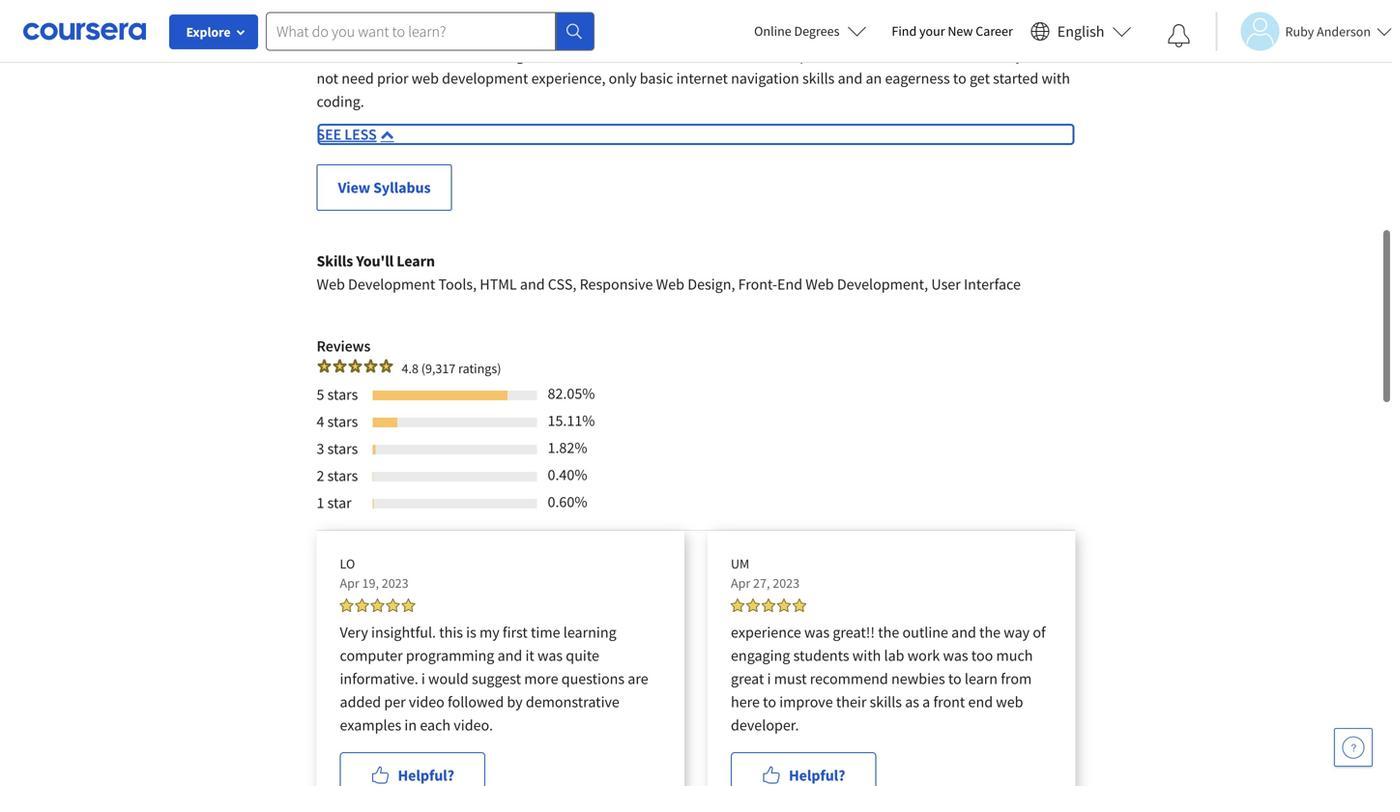 Task type: locate. For each thing, give the bounding box(es) containing it.
i left must
[[767, 669, 771, 688]]

filled star image
[[317, 358, 332, 373], [348, 358, 363, 373], [355, 598, 369, 612], [731, 598, 745, 612], [762, 598, 775, 612], [793, 598, 806, 612]]

2
[[317, 466, 324, 485]]

very insightful. this is my first time learning computer programming and it was quite informative. i would suggest more questions are added per video followed by demonstrative examples in each video.
[[340, 622, 649, 735]]

4 stars
[[317, 412, 358, 431]]

web left design,
[[656, 274, 685, 294]]

1
[[317, 493, 324, 512]]

this
[[439, 622, 463, 642]]

2 i from the left
[[767, 669, 771, 688]]

lo apr 19, 2023
[[340, 555, 409, 592]]

skills
[[870, 692, 902, 711]]

apr down lo
[[340, 574, 359, 592]]

lab
[[884, 646, 905, 665]]

my
[[480, 622, 500, 642]]

and inside the skills you'll learn web development tools, html and css, responsive web design, front-end web development, user interface
[[520, 274, 545, 294]]

2 vertical spatial and
[[498, 646, 522, 665]]

the up too
[[980, 622, 1001, 642]]

1 stars from the top
[[327, 385, 358, 404]]

with
[[853, 646, 881, 665]]

0 horizontal spatial i
[[421, 669, 425, 688]]

0 horizontal spatial apr
[[340, 574, 359, 592]]

to up front
[[948, 669, 962, 688]]

1 horizontal spatial helpful?
[[789, 766, 846, 785]]

the up lab
[[878, 622, 900, 642]]

outline
[[903, 622, 949, 642]]

web
[[317, 274, 345, 294], [656, 274, 685, 294], [806, 274, 834, 294]]

experience
[[731, 622, 801, 642]]

find your new career
[[892, 22, 1013, 40]]

1 i from the left
[[421, 669, 425, 688]]

0 horizontal spatial web
[[317, 274, 345, 294]]

i inside experience was great!! the outline and the way of engaging students with lab work was too much great i must recommend newbies to learn from here to improve their skills as a front end web developer.
[[767, 669, 771, 688]]

2 stars from the top
[[327, 412, 358, 431]]

see
[[317, 124, 341, 144]]

None search field
[[266, 12, 595, 51]]

2 helpful? button from the left
[[731, 752, 877, 786]]

1 horizontal spatial the
[[980, 622, 1001, 642]]

ruby
[[1286, 23, 1314, 40]]

and inside very insightful. this is my first time learning computer programming and it was quite informative. i would suggest more questions are added per video followed by demonstrative examples in each video.
[[498, 646, 522, 665]]

1 the from the left
[[878, 622, 900, 642]]

1 horizontal spatial 2023
[[773, 574, 800, 592]]

apr for very insightful. this is my first time learning computer programming and it was quite informative. i would suggest more questions are added per video followed by demonstrative examples in each video.
[[340, 574, 359, 592]]

was right it
[[538, 646, 563, 665]]

would
[[428, 669, 469, 688]]

2 apr from the left
[[731, 574, 751, 592]]

must
[[774, 669, 807, 688]]

helpful? button down in
[[340, 752, 485, 786]]

here
[[731, 692, 760, 711]]

4.8
[[402, 359, 419, 377]]

2023 right 27,
[[773, 574, 800, 592]]

apr down um at the right bottom of page
[[731, 574, 751, 592]]

0 horizontal spatial 2023
[[382, 574, 409, 592]]

star
[[327, 493, 352, 512]]

1 vertical spatial to
[[763, 692, 776, 711]]

view
[[338, 178, 370, 197]]

online degrees
[[754, 22, 840, 40]]

time
[[531, 622, 560, 642]]

and left it
[[498, 646, 522, 665]]

1 horizontal spatial to
[[948, 669, 962, 688]]

1 star
[[317, 493, 352, 512]]

computer
[[340, 646, 403, 665]]

0 horizontal spatial the
[[878, 622, 900, 642]]

to up developer.
[[763, 692, 776, 711]]

2023 inside lo apr 19, 2023
[[382, 574, 409, 592]]

user
[[931, 274, 961, 294]]

and up too
[[952, 622, 976, 642]]

new
[[948, 22, 973, 40]]

recommend
[[810, 669, 888, 688]]

2023 right 19, at the left bottom of page
[[382, 574, 409, 592]]

15.11%
[[548, 411, 595, 430]]

stars for 4 stars
[[327, 412, 358, 431]]

very
[[340, 622, 368, 642]]

explore
[[186, 23, 231, 41]]

html
[[480, 274, 517, 294]]

your
[[920, 22, 945, 40]]

web down skills
[[317, 274, 345, 294]]

3 stars from the top
[[327, 439, 358, 458]]

was up students
[[805, 622, 830, 642]]

much
[[996, 646, 1033, 665]]

helpful?
[[398, 766, 454, 785], [789, 766, 846, 785]]

stars right 3
[[327, 439, 358, 458]]

apr
[[340, 574, 359, 592], [731, 574, 751, 592]]

19,
[[362, 574, 379, 592]]

stars right '2'
[[327, 466, 358, 485]]

5 stars
[[317, 385, 358, 404]]

helpful? down each
[[398, 766, 454, 785]]

0 vertical spatial and
[[520, 274, 545, 294]]

1 apr from the left
[[340, 574, 359, 592]]

helpful? button
[[340, 752, 485, 786], [731, 752, 877, 786]]

1 vertical spatial and
[[952, 622, 976, 642]]

degrees
[[794, 22, 840, 40]]

you'll
[[356, 251, 394, 271]]

web right end
[[806, 274, 834, 294]]

1 horizontal spatial web
[[656, 274, 685, 294]]

improve
[[780, 692, 833, 711]]

it
[[526, 646, 535, 665]]

2 helpful? from the left
[[789, 766, 846, 785]]

filled star image
[[332, 358, 348, 373], [363, 358, 379, 373], [379, 358, 394, 373], [340, 598, 353, 612], [371, 598, 384, 612], [386, 598, 400, 612], [402, 598, 415, 612], [746, 598, 760, 612], [777, 598, 791, 612]]

learn
[[397, 251, 435, 271]]

0 horizontal spatial was
[[538, 646, 563, 665]]

1 2023 from the left
[[382, 574, 409, 592]]

skills you'll learn web development tools, html and css, responsive web design, front-end web development, user interface
[[317, 251, 1021, 294]]

2 web from the left
[[656, 274, 685, 294]]

apr inside lo apr 19, 2023
[[340, 574, 359, 592]]

1.82%
[[548, 438, 587, 457]]

followed
[[448, 692, 504, 711]]

and left css,
[[520, 274, 545, 294]]

demonstrative
[[526, 692, 620, 711]]

see less link
[[317, 123, 1076, 146]]

2023 inside um apr 27, 2023
[[773, 574, 800, 592]]

stars for 2 stars
[[327, 466, 358, 485]]

helpful? for in
[[398, 766, 454, 785]]

helpful? for their
[[789, 766, 846, 785]]

online degrees button
[[739, 10, 882, 52]]

css,
[[548, 274, 577, 294]]

0 horizontal spatial helpful? button
[[340, 752, 485, 786]]

2 horizontal spatial web
[[806, 274, 834, 294]]

experience was great!! the outline and the way of engaging students with lab work was too much great i must recommend newbies to learn from here to improve their skills as a front end web developer.
[[731, 622, 1046, 735]]

explore button
[[169, 15, 258, 49]]

stars for 3 stars
[[327, 439, 358, 458]]

english button
[[1023, 0, 1140, 63]]

helpful? button down developer.
[[731, 752, 877, 786]]

was
[[805, 622, 830, 642], [538, 646, 563, 665], [943, 646, 968, 665]]

0 horizontal spatial helpful?
[[398, 766, 454, 785]]

helpful? down developer.
[[789, 766, 846, 785]]

coursera image
[[23, 16, 146, 47]]

1 helpful? button from the left
[[340, 752, 485, 786]]

a
[[923, 692, 930, 711]]

apr for experience was great!! the outline and the way of engaging students with lab work was too much great i must recommend newbies to learn from here to improve their skills as a front end web developer.
[[731, 574, 751, 592]]

way
[[1004, 622, 1030, 642]]

stars right 5 on the left
[[327, 385, 358, 404]]

4 stars from the top
[[327, 466, 358, 485]]

0.40%
[[548, 465, 587, 484]]

ruby anderson
[[1286, 23, 1371, 40]]

work
[[908, 646, 940, 665]]

stars for 5 stars
[[327, 385, 358, 404]]

i up video
[[421, 669, 425, 688]]

suggest
[[472, 669, 521, 688]]

1 horizontal spatial apr
[[731, 574, 751, 592]]

anderson
[[1317, 23, 1371, 40]]

0 vertical spatial to
[[948, 669, 962, 688]]

development,
[[837, 274, 928, 294]]

1 horizontal spatial i
[[767, 669, 771, 688]]

apr inside um apr 27, 2023
[[731, 574, 751, 592]]

as
[[905, 692, 920, 711]]

stars right 4
[[327, 412, 358, 431]]

in
[[405, 715, 417, 735]]

each
[[420, 715, 451, 735]]

1 horizontal spatial helpful? button
[[731, 752, 877, 786]]

per
[[384, 692, 406, 711]]

students
[[793, 646, 850, 665]]

1 helpful? from the left
[[398, 766, 454, 785]]

2 2023 from the left
[[773, 574, 800, 592]]

was left too
[[943, 646, 968, 665]]



Task type: vqa. For each thing, say whether or not it's contained in the screenshot.
"New" in Find your New Career Link
no



Task type: describe. For each thing, give the bounding box(es) containing it.
um apr 27, 2023
[[731, 555, 800, 592]]

helpful? button for examples
[[340, 752, 485, 786]]

great!!
[[833, 622, 875, 642]]

is
[[466, 622, 477, 642]]

(9,317
[[421, 359, 456, 377]]

skills
[[317, 251, 353, 271]]

2 the from the left
[[980, 622, 1001, 642]]

1 horizontal spatial was
[[805, 622, 830, 642]]

tools,
[[438, 274, 477, 294]]

end
[[968, 692, 993, 711]]

5
[[317, 385, 324, 404]]

1 web from the left
[[317, 274, 345, 294]]

are
[[628, 669, 649, 688]]

online
[[754, 22, 792, 40]]

developer.
[[731, 715, 799, 735]]

front-
[[738, 274, 777, 294]]

view syllabus button
[[317, 164, 452, 211]]

see less
[[317, 124, 377, 144]]

their
[[836, 692, 867, 711]]

3 web from the left
[[806, 274, 834, 294]]

programming
[[406, 646, 494, 665]]

4.8 (9,317 ratings)
[[402, 359, 501, 377]]

web
[[996, 692, 1024, 711]]

show notifications image
[[1168, 24, 1191, 47]]

view syllabus
[[338, 178, 431, 197]]

informative.
[[340, 669, 418, 688]]

help center image
[[1342, 736, 1365, 759]]

2023 for was
[[773, 574, 800, 592]]

questions
[[562, 669, 625, 688]]

learning
[[564, 622, 617, 642]]

development
[[348, 274, 435, 294]]

ratings)
[[458, 359, 501, 377]]

was inside very insightful. this is my first time learning computer programming and it was quite informative. i would suggest more questions are added per video followed by demonstrative examples in each video.
[[538, 646, 563, 665]]

i inside very insightful. this is my first time learning computer programming and it was quite informative. i would suggest more questions are added per video followed by demonstrative examples in each video.
[[421, 669, 425, 688]]

from
[[1001, 669, 1032, 688]]

0 horizontal spatial to
[[763, 692, 776, 711]]

of
[[1033, 622, 1046, 642]]

27,
[[753, 574, 770, 592]]

2 stars
[[317, 466, 358, 485]]

lo
[[340, 555, 355, 572]]

um
[[731, 555, 750, 572]]

added
[[340, 692, 381, 711]]

3
[[317, 439, 324, 458]]

first
[[503, 622, 528, 642]]

0.60%
[[548, 492, 587, 511]]

insightful.
[[371, 622, 436, 642]]

by
[[507, 692, 523, 711]]

examples
[[340, 715, 402, 735]]

helpful? button for improve
[[731, 752, 877, 786]]

too
[[972, 646, 993, 665]]

2023 for insightful.
[[382, 574, 409, 592]]

2 horizontal spatial was
[[943, 646, 968, 665]]

find your new career link
[[882, 19, 1023, 44]]

career
[[976, 22, 1013, 40]]

ruby anderson button
[[1216, 12, 1392, 51]]

interface
[[964, 274, 1021, 294]]

4
[[317, 412, 324, 431]]

design,
[[688, 274, 735, 294]]

syllabus
[[373, 178, 431, 197]]

engaging
[[731, 646, 790, 665]]

great
[[731, 669, 764, 688]]

video.
[[454, 715, 493, 735]]

responsive
[[580, 274, 653, 294]]

front
[[934, 692, 965, 711]]

video
[[409, 692, 445, 711]]

learn
[[965, 669, 998, 688]]

end
[[777, 274, 803, 294]]

less
[[344, 124, 377, 144]]

What do you want to learn? text field
[[266, 12, 556, 51]]

and inside experience was great!! the outline and the way of engaging students with lab work was too much great i must recommend newbies to learn from here to improve their skills as a front end web developer.
[[952, 622, 976, 642]]

newbies
[[891, 669, 945, 688]]

reviews
[[317, 336, 371, 356]]

quite
[[566, 646, 599, 665]]



